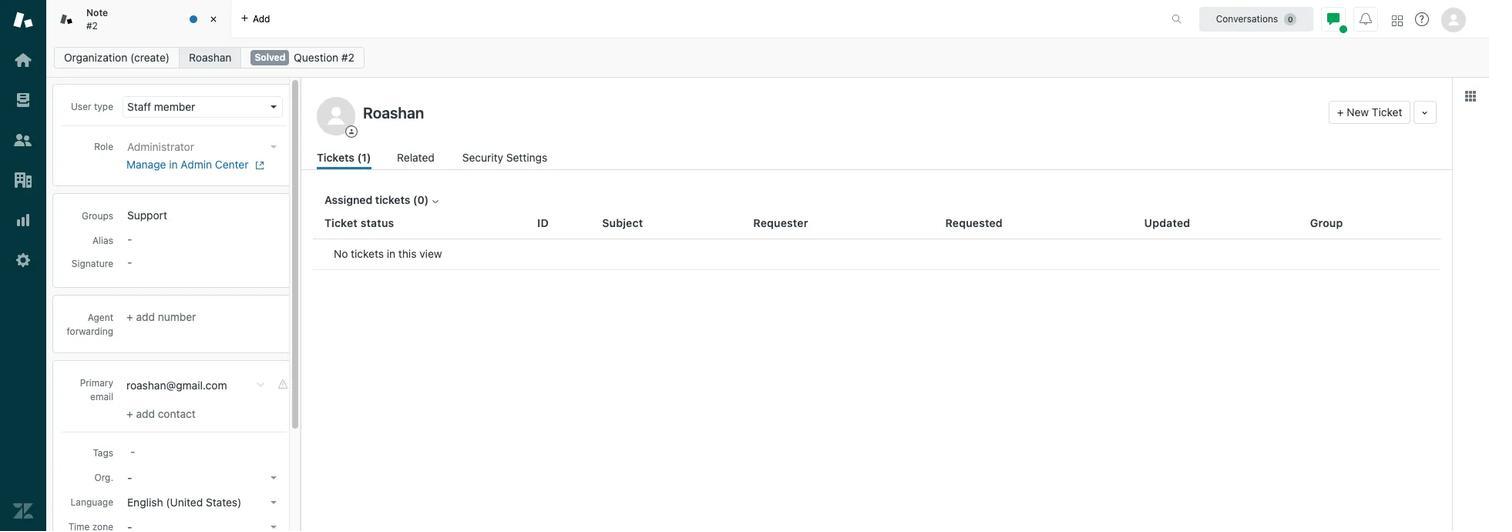 Task type: locate. For each thing, give the bounding box(es) containing it.
in left this
[[387, 247, 396, 261]]

requested
[[946, 216, 1003, 230]]

arrow down image
[[271, 106, 277, 109], [271, 146, 277, 149]]

signature
[[72, 258, 113, 270]]

0 vertical spatial in
[[169, 158, 178, 171]]

english (united states) button
[[123, 493, 283, 514]]

0 horizontal spatial ticket
[[325, 216, 358, 230]]

arrow down image inside the english (united states) button
[[271, 502, 277, 505]]

0 vertical spatial tickets
[[375, 194, 410, 207]]

forwarding
[[67, 326, 113, 338]]

#2 inside secondary element
[[341, 51, 355, 64]]

+ left the new
[[1338, 106, 1344, 119]]

1 arrow down image from the top
[[271, 106, 277, 109]]

english (united states)
[[127, 497, 242, 510]]

None text field
[[359, 101, 1323, 124]]

2 vertical spatial add
[[136, 408, 155, 421]]

user type
[[71, 101, 113, 113]]

1 arrow down image from the top
[[271, 477, 277, 480]]

no tickets in this view
[[334, 247, 442, 261]]

arrow down image inside administrator button
[[271, 146, 277, 149]]

- field
[[124, 444, 283, 461]]

tickets right no
[[351, 247, 384, 261]]

+ left the contact
[[126, 408, 133, 421]]

2 arrow down image from the top
[[271, 146, 277, 149]]

arrow down image inside staff member button
[[271, 106, 277, 109]]

1 vertical spatial arrow down image
[[271, 146, 277, 149]]

in down administrator
[[169, 158, 178, 171]]

solved
[[255, 52, 286, 63]]

alias
[[93, 235, 113, 247]]

type
[[94, 101, 113, 113]]

staff member
[[127, 100, 195, 113]]

security settings
[[462, 151, 548, 164]]

1 horizontal spatial in
[[387, 247, 396, 261]]

roashan
[[189, 51, 232, 64]]

language
[[71, 497, 113, 509]]

arrow down image for staff member
[[271, 106, 277, 109]]

settings
[[506, 151, 548, 164]]

+ add contact
[[126, 408, 196, 421]]

admin
[[181, 158, 212, 171]]

0 vertical spatial arrow down image
[[271, 477, 277, 480]]

arrow down image
[[271, 477, 277, 480], [271, 502, 277, 505], [271, 527, 277, 530]]

manage in admin center
[[126, 158, 249, 171]]

question
[[294, 51, 339, 64]]

assigned tickets (0)
[[325, 194, 429, 207]]

0 vertical spatial add
[[253, 13, 270, 24]]

0 vertical spatial arrow down image
[[271, 106, 277, 109]]

1 horizontal spatial ticket
[[1372, 106, 1403, 119]]

tickets for assigned
[[375, 194, 410, 207]]

close image
[[206, 12, 221, 27]]

1 horizontal spatial #2
[[341, 51, 355, 64]]

organization (create) button
[[54, 47, 180, 69]]

add up solved
[[253, 13, 270, 24]]

security settings link
[[462, 150, 552, 170]]

in
[[169, 158, 178, 171], [387, 247, 396, 261]]

grid containing ticket status
[[301, 208, 1453, 532]]

ticket
[[1372, 106, 1403, 119], [325, 216, 358, 230]]

arrow down image down the english (united states) button
[[271, 527, 277, 530]]

email
[[90, 392, 113, 403]]

1 vertical spatial add
[[136, 311, 155, 324]]

#2 down note
[[86, 20, 98, 31]]

tickets
[[375, 194, 410, 207], [351, 247, 384, 261]]

manage
[[126, 158, 166, 171]]

2 vertical spatial arrow down image
[[271, 527, 277, 530]]

tickets (1) link
[[317, 150, 371, 170]]

primary email
[[80, 378, 113, 403]]

view
[[420, 247, 442, 261]]

manage in admin center link
[[126, 158, 277, 172]]

#2 for question #2
[[341, 51, 355, 64]]

arrow down image right states)
[[271, 502, 277, 505]]

#2
[[86, 20, 98, 31], [341, 51, 355, 64]]

tickets up status
[[375, 194, 410, 207]]

tabs tab list
[[46, 0, 1156, 39]]

+ inside button
[[1338, 106, 1344, 119]]

1 vertical spatial tickets
[[351, 247, 384, 261]]

status
[[361, 216, 394, 230]]

customers image
[[13, 130, 33, 150]]

add
[[253, 13, 270, 24], [136, 311, 155, 324], [136, 408, 155, 421]]

#2 right question at left
[[341, 51, 355, 64]]

role
[[94, 141, 113, 153]]

org.
[[94, 473, 113, 484]]

#2 inside note #2
[[86, 20, 98, 31]]

add left number
[[136, 311, 155, 324]]

+ right agent
[[126, 311, 133, 324]]

+ add number
[[126, 311, 196, 324]]

(create)
[[130, 51, 170, 64]]

grid
[[301, 208, 1453, 532]]

groups
[[82, 210, 113, 222]]

1 vertical spatial in
[[387, 247, 396, 261]]

tickets for no
[[351, 247, 384, 261]]

administrator button
[[123, 136, 283, 158]]

2 vertical spatial +
[[126, 408, 133, 421]]

ticket down assigned
[[325, 216, 358, 230]]

3 arrow down image from the top
[[271, 527, 277, 530]]

1 vertical spatial arrow down image
[[271, 502, 277, 505]]

button displays agent's chat status as online. image
[[1328, 13, 1340, 25]]

+
[[1338, 106, 1344, 119], [126, 311, 133, 324], [126, 408, 133, 421]]

2 arrow down image from the top
[[271, 502, 277, 505]]

0 vertical spatial ticket
[[1372, 106, 1403, 119]]

1 vertical spatial #2
[[341, 51, 355, 64]]

add left the contact
[[136, 408, 155, 421]]

arrow down image inside - "button"
[[271, 477, 277, 480]]

0 vertical spatial #2
[[86, 20, 98, 31]]

user
[[71, 101, 91, 113]]

arrow down image down - field
[[271, 477, 277, 480]]

0 vertical spatial +
[[1338, 106, 1344, 119]]

tab
[[46, 0, 231, 39]]

tickets (1)
[[317, 151, 371, 164]]

member
[[154, 100, 195, 113]]

tickets inside grid
[[351, 247, 384, 261]]

(united
[[166, 497, 203, 510]]

1 vertical spatial +
[[126, 311, 133, 324]]

0 horizontal spatial in
[[169, 158, 178, 171]]

note #2
[[86, 7, 108, 31]]

add for add number
[[136, 311, 155, 324]]

roashan@gmail.com
[[126, 379, 227, 392]]

note
[[86, 7, 108, 19]]

0 horizontal spatial #2
[[86, 20, 98, 31]]

ticket right the new
[[1372, 106, 1403, 119]]



Task type: describe. For each thing, give the bounding box(es) containing it.
requester
[[754, 216, 809, 230]]

agent forwarding
[[67, 312, 113, 338]]

zendesk image
[[13, 502, 33, 522]]

organizations image
[[13, 170, 33, 190]]

#2 for note #2
[[86, 20, 98, 31]]

views image
[[13, 90, 33, 110]]

main element
[[0, 0, 46, 532]]

ticket inside button
[[1372, 106, 1403, 119]]

no
[[334, 247, 348, 261]]

arrow down image for english (united states)
[[271, 502, 277, 505]]

agent
[[88, 312, 113, 324]]

support
[[127, 209, 167, 222]]

id
[[538, 216, 549, 230]]

tickets
[[317, 151, 355, 164]]

notifications image
[[1360, 13, 1372, 25]]

tab containing note
[[46, 0, 231, 39]]

get help image
[[1416, 12, 1429, 26]]

administrator
[[127, 140, 194, 153]]

english
[[127, 497, 163, 510]]

staff member button
[[123, 96, 283, 118]]

organization
[[64, 51, 127, 64]]

security
[[462, 151, 503, 164]]

add for add contact
[[136, 408, 155, 421]]

states)
[[206, 497, 242, 510]]

1 vertical spatial ticket
[[325, 216, 358, 230]]

reporting image
[[13, 210, 33, 231]]

question #2
[[294, 51, 355, 64]]

(1)
[[357, 151, 371, 164]]

secondary element
[[46, 42, 1490, 73]]

roashan link
[[179, 47, 242, 69]]

related link
[[397, 150, 437, 170]]

updated
[[1145, 216, 1191, 230]]

+ new ticket
[[1338, 106, 1403, 119]]

-
[[127, 472, 132, 485]]

tags
[[93, 448, 113, 459]]

staff
[[127, 100, 151, 113]]

+ for + add contact
[[126, 408, 133, 421]]

add inside dropdown button
[[253, 13, 270, 24]]

conversations
[[1216, 13, 1279, 24]]

ticket status
[[325, 216, 394, 230]]

- button
[[123, 468, 283, 490]]

+ for + add number
[[126, 311, 133, 324]]

admin image
[[13, 251, 33, 271]]

arrow down image for administrator
[[271, 146, 277, 149]]

number
[[158, 311, 196, 324]]

organization (create)
[[64, 51, 170, 64]]

center
[[215, 158, 249, 171]]

+ new ticket button
[[1329, 101, 1411, 124]]

zendesk support image
[[13, 10, 33, 30]]

get started image
[[13, 50, 33, 70]]

zendesk products image
[[1392, 15, 1403, 26]]

conversations button
[[1200, 7, 1314, 31]]

new
[[1347, 106, 1369, 119]]

+ for + new ticket
[[1338, 106, 1344, 119]]

subject
[[602, 216, 643, 230]]

contact
[[158, 408, 196, 421]]

primary
[[80, 378, 113, 389]]

arrow down image for -
[[271, 477, 277, 480]]

assigned
[[325, 194, 373, 207]]

(0)
[[413, 194, 429, 207]]

apps image
[[1465, 90, 1477, 103]]

related
[[397, 151, 435, 164]]

this
[[399, 247, 417, 261]]

add button
[[231, 0, 279, 38]]

group
[[1311, 216, 1343, 230]]



Task type: vqa. For each thing, say whether or not it's contained in the screenshot.
Ticket status
yes



